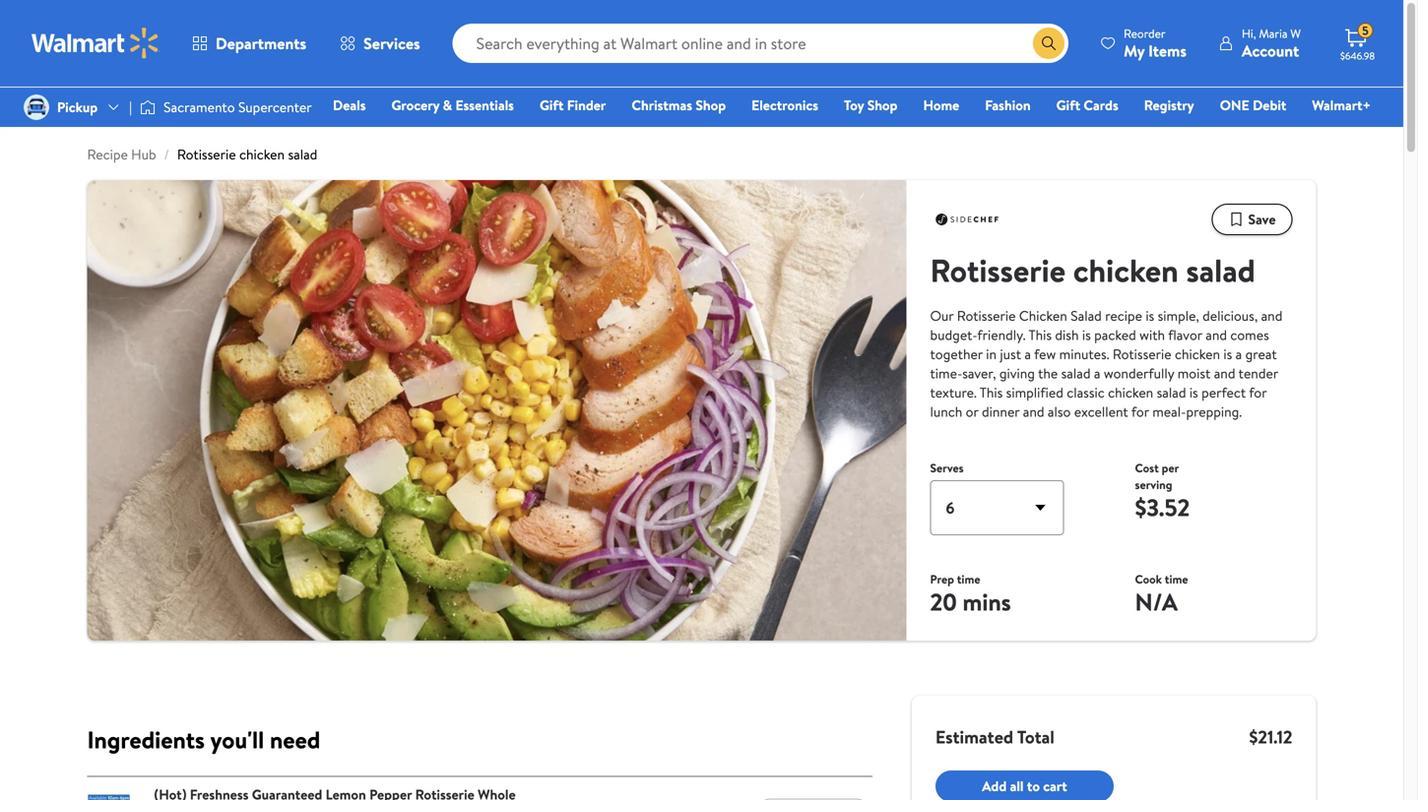 Task type: locate. For each thing, give the bounding box(es) containing it.
simple,
[[1158, 306, 1200, 326]]

0 horizontal spatial this
[[980, 383, 1003, 402]]

in
[[986, 345, 997, 364]]

gift left finder
[[540, 96, 564, 115]]

gift finder link
[[531, 95, 615, 116]]

this right or in the right bottom of the page
[[980, 383, 1003, 402]]

salad
[[288, 145, 318, 164], [1187, 249, 1256, 293], [1062, 364, 1091, 383], [1157, 383, 1186, 402]]

and
[[1261, 306, 1283, 326], [1206, 326, 1227, 345], [1214, 364, 1236, 383], [1023, 402, 1045, 422]]

1 gift from the left
[[540, 96, 564, 115]]

$3.52
[[1135, 492, 1190, 525]]

20
[[930, 586, 957, 619]]

and up great on the top of page
[[1261, 306, 1283, 326]]

shop right "christmas"
[[696, 96, 726, 115]]

this left dish
[[1029, 326, 1052, 345]]

time inside 'prep time 20 mins'
[[957, 571, 981, 588]]

gift
[[540, 96, 564, 115], [1057, 96, 1081, 115]]

2 shop from the left
[[868, 96, 898, 115]]

0 horizontal spatial shop
[[696, 96, 726, 115]]

time inside cook time n/a
[[1165, 571, 1189, 588]]

deals link
[[324, 95, 375, 116]]

time for 20
[[957, 571, 981, 588]]

2 gift from the left
[[1057, 96, 1081, 115]]

shop for christmas shop
[[696, 96, 726, 115]]

recipe
[[87, 145, 128, 164]]

1 horizontal spatial  image
[[140, 98, 156, 117]]

gift inside gift finder link
[[540, 96, 564, 115]]

gift for gift cards
[[1057, 96, 1081, 115]]

minutes.
[[1060, 345, 1110, 364]]

is
[[1146, 306, 1155, 326], [1082, 326, 1091, 345], [1224, 345, 1233, 364], [1190, 383, 1199, 402]]

grocery & essentials link
[[383, 95, 523, 116]]

total
[[1017, 725, 1055, 750]]

rotisserie down recipe
[[1113, 345, 1172, 364]]

our
[[930, 306, 954, 326]]

deals
[[333, 96, 366, 115]]

just
[[1000, 345, 1022, 364]]

n/a
[[1135, 586, 1178, 619]]

reorder
[[1124, 25, 1166, 42]]

0 horizontal spatial  image
[[24, 95, 49, 120]]

rotisserie
[[177, 145, 236, 164], [930, 249, 1066, 293], [957, 306, 1016, 326], [1113, 345, 1172, 364]]

serves
[[930, 460, 964, 477]]

debit
[[1253, 96, 1287, 115]]

chicken right the classic
[[1108, 383, 1154, 402]]

a right just
[[1025, 345, 1031, 364]]

meal-
[[1153, 402, 1186, 422]]

and right moist
[[1214, 364, 1236, 383]]

dinner
[[982, 402, 1020, 422]]

time right prep in the bottom of the page
[[957, 571, 981, 588]]

a up excellent
[[1094, 364, 1101, 383]]

 image right the |
[[140, 98, 156, 117]]

cost
[[1135, 460, 1159, 477]]

recipe
[[1105, 306, 1143, 326]]

for right perfect
[[1249, 383, 1267, 402]]

1 horizontal spatial for
[[1249, 383, 1267, 402]]

walmart+
[[1312, 96, 1371, 115]]

toy
[[844, 96, 864, 115]]

flavor
[[1168, 326, 1203, 345]]

gift finder
[[540, 96, 606, 115]]

simplified
[[1006, 383, 1064, 402]]

toy shop link
[[835, 95, 907, 116]]

maria
[[1259, 25, 1288, 42]]

christmas
[[632, 96, 692, 115]]

w
[[1291, 25, 1301, 42]]

shop right toy
[[868, 96, 898, 115]]

1 shop from the left
[[696, 96, 726, 115]]

 image for sacramento supercenter
[[140, 98, 156, 117]]

add all to cart button
[[936, 771, 1114, 801]]

mins
[[963, 586, 1011, 619]]

per
[[1162, 460, 1179, 477]]

1 horizontal spatial shop
[[868, 96, 898, 115]]

0 horizontal spatial gift
[[540, 96, 564, 115]]

ingredients you'll need
[[87, 724, 320, 757]]

for left meal- on the right of page
[[1132, 402, 1149, 422]]

few
[[1034, 345, 1056, 364]]

chicken
[[239, 145, 285, 164], [1073, 249, 1179, 293], [1175, 345, 1221, 364], [1108, 383, 1154, 402]]

one debit
[[1220, 96, 1287, 115]]

gift left cards
[[1057, 96, 1081, 115]]

moist
[[1178, 364, 1211, 383]]

together
[[930, 345, 983, 364]]

 image
[[24, 95, 49, 120], [140, 98, 156, 117]]

departments button
[[175, 20, 323, 67]]

1 horizontal spatial time
[[1165, 571, 1189, 588]]

finder
[[567, 96, 606, 115]]

fashion link
[[976, 95, 1040, 116]]

giving
[[1000, 364, 1035, 383]]

0 horizontal spatial time
[[957, 571, 981, 588]]

1 time from the left
[[957, 571, 981, 588]]

shop
[[696, 96, 726, 115], [868, 96, 898, 115]]

1 horizontal spatial a
[[1094, 364, 1101, 383]]

one debit link
[[1211, 95, 1296, 116]]

sacramento
[[164, 97, 235, 117]]

1 horizontal spatial gift
[[1057, 96, 1081, 115]]

prep time 20 mins
[[930, 571, 1011, 619]]

christmas shop
[[632, 96, 726, 115]]

is right dish
[[1082, 326, 1091, 345]]

a left great on the top of page
[[1236, 345, 1242, 364]]

delicious,
[[1203, 306, 1258, 326]]

is left great on the top of page
[[1224, 345, 1233, 364]]

rotisserie chicken salad
[[930, 249, 1256, 293]]

time for n/a
[[1165, 571, 1189, 588]]

all
[[1010, 777, 1024, 796]]

time right the cook
[[1165, 571, 1189, 588]]

0 horizontal spatial a
[[1025, 345, 1031, 364]]

add all to cart
[[982, 777, 1068, 796]]

estimated
[[936, 725, 1014, 750]]

1 horizontal spatial this
[[1029, 326, 1052, 345]]

grocery
[[392, 96, 440, 115]]

gift inside "gift cards" link
[[1057, 96, 1081, 115]]

0 vertical spatial this
[[1029, 326, 1052, 345]]

 image for pickup
[[24, 95, 49, 120]]

grocery & essentials
[[392, 96, 514, 115]]

rotisserie up in
[[957, 306, 1016, 326]]

estimated total
[[936, 725, 1055, 750]]

gift for gift finder
[[540, 96, 564, 115]]

1 vertical spatial this
[[980, 383, 1003, 402]]

 image left pickup
[[24, 95, 49, 120]]

essentials
[[456, 96, 514, 115]]

2 time from the left
[[1165, 571, 1189, 588]]

walmart image
[[32, 28, 160, 59]]

rotisserie right /
[[177, 145, 236, 164]]

this
[[1029, 326, 1052, 345], [980, 383, 1003, 402]]



Task type: vqa. For each thing, say whether or not it's contained in the screenshot.
Eligible
no



Task type: describe. For each thing, give the bounding box(es) containing it.
home
[[923, 96, 960, 115]]

cost per serving $3.52
[[1135, 460, 1190, 525]]

serving
[[1135, 477, 1173, 494]]

logo image
[[930, 208, 1004, 231]]

add
[[982, 777, 1007, 796]]

salad right 'the'
[[1062, 364, 1091, 383]]

$21.12
[[1250, 725, 1293, 750]]

prep
[[930, 571, 954, 588]]

to
[[1027, 777, 1040, 796]]

sacramento supercenter
[[164, 97, 312, 117]]

supercenter
[[238, 97, 312, 117]]

is left perfect
[[1190, 383, 1199, 402]]

Walmart Site-Wide search field
[[453, 24, 1069, 63]]

packed
[[1094, 326, 1137, 345]]

(hot) freshness guaranteed lemon pepper rotisserie whole chicken, 2.25 lb., 19g protein per serving, serving size 3 oz image
[[87, 792, 131, 801]]

5
[[1363, 22, 1369, 39]]

recipe hub link
[[87, 145, 156, 164]]

the
[[1038, 364, 1058, 383]]

great
[[1246, 345, 1277, 364]]

need
[[270, 724, 320, 757]]

items
[[1149, 40, 1187, 62]]

Search search field
[[453, 24, 1069, 63]]

chicken down supercenter
[[239, 145, 285, 164]]

cook time n/a
[[1135, 571, 1189, 619]]

tender
[[1239, 364, 1279, 383]]

with
[[1140, 326, 1165, 345]]

ingredients
[[87, 724, 205, 757]]

saver,
[[963, 364, 996, 383]]

save button
[[1212, 204, 1293, 235]]

one
[[1220, 96, 1250, 115]]

|
[[129, 97, 132, 117]]

salad down supercenter
[[288, 145, 318, 164]]

hi,
[[1242, 25, 1256, 42]]

services button
[[323, 20, 437, 67]]

electronics
[[752, 96, 819, 115]]

rotisserie down logo
[[930, 249, 1066, 293]]

salad up delicious,
[[1187, 249, 1256, 293]]

lunch
[[930, 402, 963, 422]]

departments
[[216, 33, 306, 54]]

my
[[1124, 40, 1145, 62]]

services
[[364, 33, 420, 54]]

saved image
[[1229, 212, 1245, 228]]

save
[[1248, 210, 1276, 229]]

rotisserie chicken salad image
[[87, 180, 907, 641]]

also
[[1048, 402, 1071, 422]]

/
[[164, 145, 169, 164]]

pickup
[[57, 97, 98, 117]]

texture.
[[930, 383, 977, 402]]

toy shop
[[844, 96, 898, 115]]

chicken up recipe
[[1073, 249, 1179, 293]]

salad
[[1071, 306, 1102, 326]]

dish
[[1055, 326, 1079, 345]]

or
[[966, 402, 979, 422]]

search icon image
[[1041, 35, 1057, 51]]

reorder my items
[[1124, 25, 1187, 62]]

fashion
[[985, 96, 1031, 115]]

salad left perfect
[[1157, 383, 1186, 402]]

shop for toy shop
[[868, 96, 898, 115]]

comes
[[1231, 326, 1270, 345]]

classic
[[1067, 383, 1105, 402]]

christmas shop link
[[623, 95, 735, 116]]

friendly.
[[978, 326, 1026, 345]]

gift cards link
[[1048, 95, 1128, 116]]

$646.98
[[1341, 49, 1375, 63]]

is right recipe
[[1146, 306, 1155, 326]]

cart
[[1043, 777, 1068, 796]]

budget-
[[930, 326, 978, 345]]

you'll
[[210, 724, 264, 757]]

electronics link
[[743, 95, 827, 116]]

cook
[[1135, 571, 1162, 588]]

cards
[[1084, 96, 1119, 115]]

home link
[[915, 95, 968, 116]]

walmart+ link
[[1304, 95, 1380, 116]]

account
[[1242, 40, 1300, 62]]

time-
[[930, 364, 963, 383]]

and left also
[[1023, 402, 1045, 422]]

chicken down simple,
[[1175, 345, 1221, 364]]

2 horizontal spatial a
[[1236, 345, 1242, 364]]

wonderfully
[[1104, 364, 1175, 383]]

0 horizontal spatial for
[[1132, 402, 1149, 422]]

excellent
[[1074, 402, 1129, 422]]

and right flavor
[[1206, 326, 1227, 345]]

perfect
[[1202, 383, 1246, 402]]

prepping.
[[1186, 402, 1242, 422]]

&
[[443, 96, 452, 115]]



